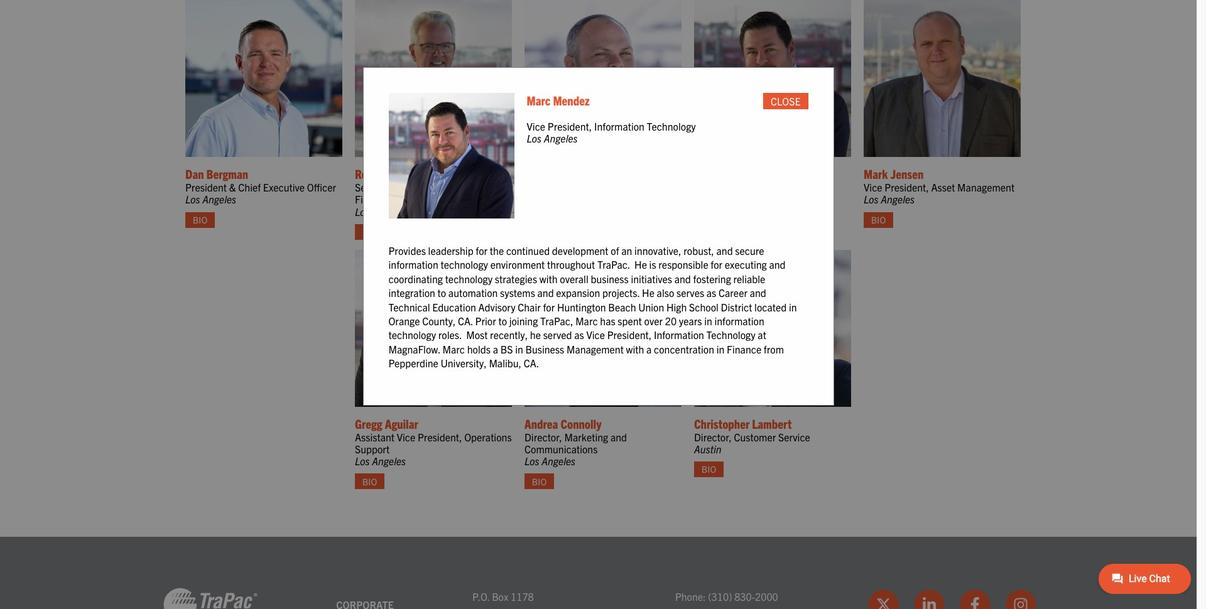 Task type: vqa. For each thing, say whether or not it's contained in the screenshot.
the rightmost Director,
yes



Task type: locate. For each thing, give the bounding box(es) containing it.
1 vertical spatial technology
[[707, 329, 756, 341]]

and inside andrea connolly director, marketing and communications los angeles
[[611, 431, 627, 443]]

0 horizontal spatial officer
[[307, 181, 336, 194]]

angeles down senior
[[372, 205, 406, 218]]

1 horizontal spatial chief
[[452, 181, 475, 194]]

officer right executive
[[307, 181, 336, 194]]

for up fostering
[[711, 258, 723, 271]]

0 horizontal spatial a
[[493, 343, 498, 355]]

vice left jensen
[[864, 181, 882, 194]]

high
[[667, 301, 687, 313]]

1 horizontal spatial information
[[654, 329, 704, 341]]

for left the
[[476, 244, 488, 257]]

bio
[[193, 214, 207, 225], [871, 214, 886, 225], [362, 226, 377, 238], [702, 464, 716, 475], [362, 476, 377, 487], [532, 476, 547, 487]]

2 vertical spatial for
[[543, 301, 555, 313]]

angeles down bergman
[[203, 193, 236, 206]]

1 a from the left
[[493, 343, 498, 355]]

technology up magnaflow.
[[389, 329, 436, 341]]

angeles inside vice president, information technology los angeles
[[544, 132, 578, 145]]

ron triemstra senior vice president, chief financial officer los angeles
[[355, 166, 475, 218]]

los down senior
[[355, 205, 370, 218]]

phone:
[[675, 590, 706, 603]]

has
[[600, 315, 615, 327]]

0 horizontal spatial with
[[540, 273, 558, 285]]

director, inside christopher lambert director, customer service austin
[[694, 431, 732, 443]]

0 horizontal spatial marc
[[443, 343, 465, 355]]

andrea
[[525, 416, 558, 431]]

asset
[[931, 181, 955, 194]]

to down advisory
[[498, 315, 507, 327]]

director, left marketing
[[525, 431, 562, 443]]

director, for christopher
[[694, 431, 732, 443]]

provides leadership for the continued development of an innovative, robust, and secure information technology environment throughout trapac.  he is responsible for executing and coordinating technology strategies with overall business initiatives and fostering reliable integration to automation systems and expansion projects. he also serves as career and technical education advisory chair for huntington beach union high school district located in orange county, ca. prior to joining trapac, marc has spent over 20 years in information technology roles.  most recently, he served as vice president, information technology at magnaflow. marc holds a bs in business management with a concentration in finance from pepperdine university, malibu, ca.
[[389, 244, 797, 370]]

throughout
[[547, 258, 595, 271]]

and right marketing
[[611, 431, 627, 443]]

(310)
[[708, 590, 732, 603]]

director, left customer
[[694, 431, 732, 443]]

vice inside ron triemstra senior vice president, chief financial officer los angeles
[[385, 181, 404, 194]]

angeles down marc mendez
[[544, 132, 578, 145]]

1 vertical spatial for
[[711, 258, 723, 271]]

jensen
[[891, 166, 924, 182]]

and up chair at the left of page
[[538, 287, 554, 299]]

mendez
[[553, 92, 590, 108]]

and right executing
[[769, 258, 786, 271]]

serves
[[677, 287, 704, 299]]

2 a from the left
[[647, 343, 652, 355]]

joining
[[509, 315, 538, 327]]

president,
[[548, 120, 592, 133], [406, 181, 450, 194], [885, 181, 929, 194], [607, 329, 652, 341], [418, 431, 462, 443]]

ca. down business
[[524, 357, 539, 370]]

technology
[[647, 120, 696, 133], [707, 329, 756, 341]]

he up union
[[642, 287, 655, 299]]

in right located
[[789, 301, 797, 313]]

0 horizontal spatial chief
[[238, 181, 261, 194]]

1 vertical spatial management
[[567, 343, 624, 355]]

customer
[[734, 431, 776, 443]]

president, left operations
[[418, 431, 462, 443]]

bio down communications
[[532, 476, 547, 487]]

marc down huntington
[[576, 315, 598, 327]]

1 horizontal spatial a
[[647, 343, 652, 355]]

1 horizontal spatial for
[[543, 301, 555, 313]]

bio link down financial
[[355, 224, 384, 240]]

0 vertical spatial as
[[707, 287, 716, 299]]

chief inside dan bergman president & chief executive officer los angeles
[[238, 181, 261, 194]]

830-
[[735, 590, 755, 603]]

president, inside ron triemstra senior vice president, chief financial officer los angeles
[[406, 181, 450, 194]]

bio for gregg
[[362, 476, 377, 487]]

1 director, from the left
[[525, 431, 562, 443]]

angeles inside dan bergman president & chief executive officer los angeles
[[203, 193, 236, 206]]

1 vertical spatial information
[[654, 329, 704, 341]]

bio link down 'president'
[[185, 212, 215, 228]]

vice down 'has'
[[586, 329, 605, 341]]

0 vertical spatial for
[[476, 244, 488, 257]]

spent
[[618, 315, 642, 327]]

&
[[229, 181, 236, 194]]

1 vertical spatial with
[[626, 343, 644, 355]]

a left bs
[[493, 343, 498, 355]]

bio for mark
[[871, 214, 886, 225]]

of
[[611, 244, 619, 257]]

bio down 'president'
[[193, 214, 207, 225]]

marc up university,
[[443, 343, 465, 355]]

management right asset
[[958, 181, 1015, 194]]

director, inside andrea connolly director, marketing and communications los angeles
[[525, 431, 562, 443]]

0 horizontal spatial as
[[574, 329, 584, 341]]

with down spent
[[626, 343, 644, 355]]

los inside andrea connolly director, marketing and communications los angeles
[[525, 455, 539, 468]]

he
[[635, 258, 647, 271], [642, 287, 655, 299]]

management inside the mark jensen vice president, asset management los angeles
[[958, 181, 1015, 194]]

technical
[[389, 301, 430, 313]]

with left overall
[[540, 273, 558, 285]]

vice inside the mark jensen vice president, asset management los angeles
[[864, 181, 882, 194]]

and down reliable
[[750, 287, 766, 299]]

vice
[[527, 120, 545, 133], [385, 181, 404, 194], [864, 181, 882, 194], [586, 329, 605, 341], [397, 431, 415, 443]]

strategies
[[495, 273, 537, 285]]

0 vertical spatial information
[[594, 120, 645, 133]]

officer down 'triemstra'
[[397, 193, 426, 206]]

automation
[[449, 287, 498, 299]]

technology inside provides leadership for the continued development of an innovative, robust, and secure information technology environment throughout trapac.  he is responsible for executing and coordinating technology strategies with overall business initiatives and fostering reliable integration to automation systems and expansion projects. he also serves as career and technical education advisory chair for huntington beach union high school district located in orange county, ca. prior to joining trapac, marc has spent over 20 years in information technology roles.  most recently, he served as vice president, information technology at magnaflow. marc holds a bs in business management with a concentration in finance from pepperdine university, malibu, ca.
[[707, 329, 756, 341]]

technology up the automation at the top left
[[445, 273, 493, 285]]

the
[[490, 244, 504, 257]]

vice down marc mendez
[[527, 120, 545, 133]]

0 vertical spatial marc
[[527, 92, 551, 108]]

bio link for ron
[[355, 224, 384, 240]]

information up coordinating
[[389, 258, 438, 271]]

to up education
[[438, 287, 446, 299]]

management down 'has'
[[567, 343, 624, 355]]

bio link for dan
[[185, 212, 215, 228]]

0 horizontal spatial ca.
[[458, 315, 473, 327]]

information
[[594, 120, 645, 133], [654, 329, 704, 341]]

vice right senior
[[385, 181, 404, 194]]

secure
[[735, 244, 764, 257]]

1 chief from the left
[[238, 181, 261, 194]]

bio link for gregg
[[355, 474, 384, 490]]

director, for andrea
[[525, 431, 562, 443]]

in
[[789, 301, 797, 313], [704, 315, 712, 327], [515, 343, 523, 355], [717, 343, 725, 355]]

president, inside the mark jensen vice president, asset management los angeles
[[885, 181, 929, 194]]

bio link down austin
[[694, 462, 724, 478]]

president, down mendez
[[548, 120, 592, 133]]

1 horizontal spatial ca.
[[524, 357, 539, 370]]

0 horizontal spatial information
[[594, 120, 645, 133]]

also
[[657, 287, 674, 299]]

information inside provides leadership for the continued development of an innovative, robust, and secure information technology environment throughout trapac.  he is responsible for executing and coordinating technology strategies with overall business initiatives and fostering reliable integration to automation systems and expansion projects. he also serves as career and technical education advisory chair for huntington beach union high school district located in orange county, ca. prior to joining trapac, marc has spent over 20 years in information technology roles.  most recently, he served as vice president, information technology at magnaflow. marc holds a bs in business management with a concentration in finance from pepperdine university, malibu, ca.
[[654, 329, 704, 341]]

as down fostering
[[707, 287, 716, 299]]

he
[[530, 329, 541, 341]]

1 vertical spatial information
[[715, 315, 764, 327]]

1 vertical spatial to
[[498, 315, 507, 327]]

president, inside vice president, information technology los angeles
[[548, 120, 592, 133]]

0 vertical spatial technology
[[441, 258, 488, 271]]

0 horizontal spatial information
[[389, 258, 438, 271]]

a down over on the bottom right of page
[[647, 343, 652, 355]]

magnaflow.
[[389, 343, 440, 355]]

president, down spent
[[607, 329, 652, 341]]

1 vertical spatial technology
[[445, 273, 493, 285]]

los inside the mark jensen vice president, asset management los angeles
[[864, 193, 879, 206]]

1 vertical spatial he
[[642, 287, 655, 299]]

marc left mendez
[[527, 92, 551, 108]]

bio down austin
[[702, 464, 716, 475]]

financial
[[355, 193, 394, 206]]

bio down mark
[[871, 214, 886, 225]]

vice president, information technology los angeles
[[527, 120, 696, 145]]

christopher
[[694, 416, 750, 431]]

marc
[[527, 92, 551, 108], [576, 315, 598, 327], [443, 343, 465, 355]]

as
[[707, 287, 716, 299], [574, 329, 584, 341]]

projects.
[[603, 287, 640, 299]]

1 vertical spatial marc
[[576, 315, 598, 327]]

1 horizontal spatial technology
[[707, 329, 756, 341]]

angeles inside andrea connolly director, marketing and communications los angeles
[[542, 455, 576, 468]]

director,
[[525, 431, 562, 443], [694, 431, 732, 443]]

as right served on the left bottom of page
[[574, 329, 584, 341]]

innovative,
[[635, 244, 681, 257]]

0 horizontal spatial for
[[476, 244, 488, 257]]

1 horizontal spatial management
[[958, 181, 1015, 194]]

officer
[[307, 181, 336, 194], [397, 193, 426, 206]]

vice inside gregg aguilar assistant vice president, operations support los angeles
[[397, 431, 415, 443]]

bio link down mark
[[864, 212, 893, 228]]

he left is
[[635, 258, 647, 271]]

president, right financial
[[406, 181, 450, 194]]

los
[[527, 132, 542, 145], [185, 193, 200, 206], [864, 193, 879, 206], [355, 205, 370, 218], [355, 455, 370, 468], [525, 455, 539, 468]]

los down assistant
[[355, 455, 370, 468]]

0 horizontal spatial director,
[[525, 431, 562, 443]]

technology down 'leadership'
[[441, 258, 488, 271]]

information down district
[[715, 315, 764, 327]]

los down mark
[[864, 193, 879, 206]]

ca. down education
[[458, 315, 473, 327]]

0 vertical spatial management
[[958, 181, 1015, 194]]

and down responsible
[[675, 273, 691, 285]]

for up trapac,
[[543, 301, 555, 313]]

bio for ron
[[362, 226, 377, 238]]

0 vertical spatial technology
[[647, 120, 696, 133]]

gregg
[[355, 416, 382, 431]]

0 horizontal spatial management
[[567, 343, 624, 355]]

los down marc mendez
[[527, 132, 542, 145]]

close button
[[763, 93, 808, 109]]

aguilar
[[385, 416, 418, 431]]

los down "andrea"
[[525, 455, 539, 468]]

bio link down support at the bottom of page
[[355, 474, 384, 490]]

2 horizontal spatial for
[[711, 258, 723, 271]]

angeles down marketing
[[542, 455, 576, 468]]

and
[[717, 244, 733, 257], [769, 258, 786, 271], [675, 273, 691, 285], [538, 287, 554, 299], [750, 287, 766, 299], [611, 431, 627, 443]]

1 horizontal spatial director,
[[694, 431, 732, 443]]

ca.
[[458, 315, 473, 327], [524, 357, 539, 370]]

operations
[[464, 431, 512, 443]]

bio down support at the bottom of page
[[362, 476, 377, 487]]

school
[[689, 301, 719, 313]]

1 vertical spatial as
[[574, 329, 584, 341]]

2 chief from the left
[[452, 181, 475, 194]]

bio link down communications
[[525, 474, 554, 490]]

footer
[[0, 537, 1206, 609]]

2 director, from the left
[[694, 431, 732, 443]]

management
[[958, 181, 1015, 194], [567, 343, 624, 355]]

to
[[438, 287, 446, 299], [498, 315, 507, 327]]

1 horizontal spatial officer
[[397, 193, 426, 206]]

malibu,
[[489, 357, 522, 370]]

president, left asset
[[885, 181, 929, 194]]

0 vertical spatial to
[[438, 287, 446, 299]]

0 horizontal spatial technology
[[647, 120, 696, 133]]

communications
[[525, 443, 598, 455]]

2000
[[755, 590, 778, 603]]

chief
[[238, 181, 261, 194], [452, 181, 475, 194]]

robust,
[[684, 244, 714, 257]]

bio down financial
[[362, 226, 377, 238]]

1 horizontal spatial marc
[[527, 92, 551, 108]]

fostering
[[693, 273, 731, 285]]

with
[[540, 273, 558, 285], [626, 343, 644, 355]]

vice right assistant
[[397, 431, 415, 443]]

1 horizontal spatial to
[[498, 315, 507, 327]]

los down "dan"
[[185, 193, 200, 206]]

bio link
[[185, 212, 215, 228], [864, 212, 893, 228], [355, 224, 384, 240], [694, 462, 724, 478], [355, 474, 384, 490], [525, 474, 554, 490]]

angeles down jensen
[[881, 193, 915, 206]]

angeles down assistant
[[372, 455, 406, 468]]

chair
[[518, 301, 541, 313]]



Task type: describe. For each thing, give the bounding box(es) containing it.
reliable
[[734, 273, 765, 285]]

bio link for mark
[[864, 212, 893, 228]]

development
[[552, 244, 609, 257]]

lambert
[[752, 416, 792, 431]]

los inside gregg aguilar assistant vice president, operations support los angeles
[[355, 455, 370, 468]]

prior
[[475, 315, 496, 327]]

in down school
[[704, 315, 712, 327]]

triemstra
[[376, 166, 420, 182]]

in right bs
[[515, 343, 523, 355]]

footer containing p.o. box 1178
[[0, 537, 1206, 609]]

marc mendez dialog
[[363, 67, 834, 406]]

ron
[[355, 166, 373, 182]]

business
[[591, 273, 629, 285]]

1178
[[511, 590, 534, 603]]

located
[[755, 301, 787, 313]]

p.o. box 1178
[[472, 590, 534, 603]]

andrea connolly director, marketing and communications los angeles
[[525, 416, 627, 468]]

leadership
[[428, 244, 474, 257]]

education
[[432, 301, 476, 313]]

chief inside ron triemstra senior vice president, chief financial officer los angeles
[[452, 181, 475, 194]]

most
[[466, 329, 488, 341]]

finance
[[727, 343, 762, 355]]

executive
[[263, 181, 305, 194]]

holds
[[467, 343, 491, 355]]

officer inside dan bergman president & chief executive officer los angeles
[[307, 181, 336, 194]]

executing
[[725, 258, 767, 271]]

connolly
[[561, 416, 602, 431]]

systems
[[500, 287, 535, 299]]

close
[[771, 95, 801, 107]]

orange
[[389, 315, 420, 327]]

box
[[492, 590, 509, 603]]

an
[[622, 244, 632, 257]]

president, inside provides leadership for the continued development of an innovative, robust, and secure information technology environment throughout trapac.  he is responsible for executing and coordinating technology strategies with overall business initiatives and fostering reliable integration to automation systems and expansion projects. he also serves as career and technical education advisory chair for huntington beach union high school district located in orange county, ca. prior to joining trapac, marc has spent over 20 years in information technology roles.  most recently, he served as vice president, information technology at magnaflow. marc holds a bs in business management with a concentration in finance from pepperdine university, malibu, ca.
[[607, 329, 652, 341]]

1 horizontal spatial as
[[707, 287, 716, 299]]

huntington
[[557, 301, 606, 313]]

is
[[649, 258, 656, 271]]

management inside provides leadership for the continued development of an innovative, robust, and secure information technology environment throughout trapac.  he is responsible for executing and coordinating technology strategies with overall business initiatives and fostering reliable integration to automation systems and expansion projects. he also serves as career and technical education advisory chair for huntington beach union high school district located in orange county, ca. prior to joining trapac, marc has spent over 20 years in information technology roles.  most recently, he served as vice president, information technology at magnaflow. marc holds a bs in business management with a concentration in finance from pepperdine university, malibu, ca.
[[567, 343, 624, 355]]

responsible
[[659, 258, 708, 271]]

in left finance
[[717, 343, 725, 355]]

dan bergman president & chief executive officer los angeles
[[185, 166, 336, 206]]

2 horizontal spatial marc
[[576, 315, 598, 327]]

information inside vice president, information technology los angeles
[[594, 120, 645, 133]]

1 vertical spatial ca.
[[524, 357, 539, 370]]

0 vertical spatial information
[[389, 258, 438, 271]]

pepperdine
[[389, 357, 438, 370]]

mark
[[864, 166, 888, 182]]

years
[[679, 315, 702, 327]]

senior
[[355, 181, 383, 194]]

phone: (310) 830-2000
[[675, 590, 778, 603]]

dan
[[185, 166, 204, 182]]

president
[[185, 181, 227, 194]]

marc mendez
[[527, 92, 590, 108]]

marketing
[[565, 431, 608, 443]]

0 vertical spatial with
[[540, 273, 558, 285]]

vice inside provides leadership for the continued development of an innovative, robust, and secure information technology environment throughout trapac.  he is responsible for executing and coordinating technology strategies with overall business initiatives and fostering reliable integration to automation systems and expansion projects. he also serves as career and technical education advisory chair for huntington beach union high school district located in orange county, ca. prior to joining trapac, marc has spent over 20 years in information technology roles.  most recently, he served as vice president, information technology at magnaflow. marc holds a bs in business management with a concentration in finance from pepperdine university, malibu, ca.
[[586, 329, 605, 341]]

angeles inside ron triemstra senior vice president, chief financial officer los angeles
[[372, 205, 406, 218]]

career
[[719, 287, 748, 299]]

and left secure
[[717, 244, 733, 257]]

austin
[[694, 443, 722, 455]]

mark jensen vice president, asset management los angeles
[[864, 166, 1015, 206]]

integration
[[389, 287, 435, 299]]

1 horizontal spatial information
[[715, 315, 764, 327]]

officer inside ron triemstra senior vice president, chief financial officer los angeles
[[397, 193, 426, 206]]

2 vertical spatial marc
[[443, 343, 465, 355]]

0 vertical spatial he
[[635, 258, 647, 271]]

bio for andrea
[[532, 476, 547, 487]]

los inside dan bergman president & chief executive officer los angeles
[[185, 193, 200, 206]]

gregg aguilar assistant vice president, operations support los angeles
[[355, 416, 512, 468]]

service
[[778, 431, 810, 443]]

university,
[[441, 357, 487, 370]]

at
[[758, 329, 766, 341]]

bs
[[501, 343, 513, 355]]

served
[[543, 329, 572, 341]]

vice inside vice president, information technology los angeles
[[527, 120, 545, 133]]

1 horizontal spatial with
[[626, 343, 644, 355]]

bergman
[[206, 166, 248, 182]]

recently,
[[490, 329, 528, 341]]

angeles inside gregg aguilar assistant vice president, operations support los angeles
[[372, 455, 406, 468]]

over
[[644, 315, 663, 327]]

environment
[[490, 258, 545, 271]]

corporate image
[[163, 588, 258, 609]]

provides
[[389, 244, 426, 257]]

bio link for andrea
[[525, 474, 554, 490]]

union
[[638, 301, 664, 313]]

los inside ron triemstra senior vice president, chief financial officer los angeles
[[355, 205, 370, 218]]

angeles inside the mark jensen vice president, asset management los angeles
[[881, 193, 915, 206]]

concentration
[[654, 343, 714, 355]]

0 horizontal spatial to
[[438, 287, 446, 299]]

2 vertical spatial technology
[[389, 329, 436, 341]]

support
[[355, 443, 390, 455]]

assistant
[[355, 431, 395, 443]]

district
[[721, 301, 752, 313]]

bio link for christopher
[[694, 462, 724, 478]]

president, inside gregg aguilar assistant vice president, operations support los angeles
[[418, 431, 462, 443]]

technology inside vice president, information technology los angeles
[[647, 120, 696, 133]]

advisory
[[478, 301, 516, 313]]

from
[[764, 343, 784, 355]]

county,
[[422, 315, 456, 327]]

los inside vice president, information technology los angeles
[[527, 132, 542, 145]]

overall
[[560, 273, 589, 285]]

p.o.
[[472, 590, 490, 603]]

0 vertical spatial ca.
[[458, 315, 473, 327]]

expansion
[[556, 287, 600, 299]]

continued
[[506, 244, 550, 257]]

business
[[526, 343, 564, 355]]

initiatives
[[631, 273, 672, 285]]

coordinating
[[389, 273, 443, 285]]

beach
[[608, 301, 636, 313]]

bio for christopher
[[702, 464, 716, 475]]

bio for dan
[[193, 214, 207, 225]]



